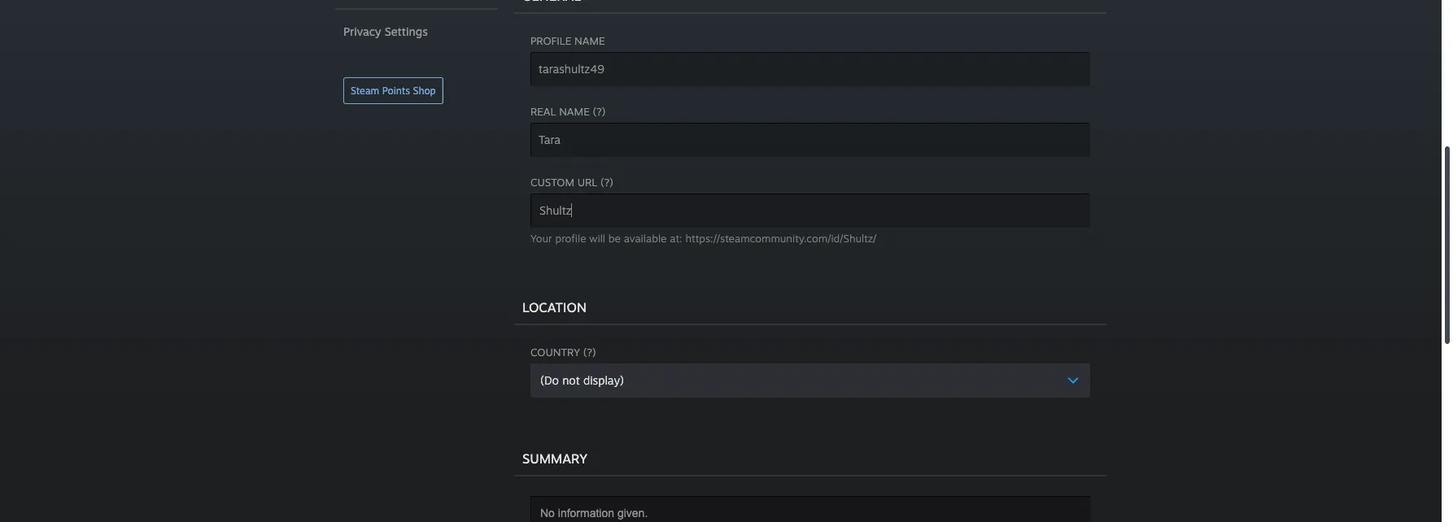 Task type: locate. For each thing, give the bounding box(es) containing it.
your
[[531, 232, 552, 245]]

summary
[[522, 451, 587, 467]]

privacy
[[343, 24, 381, 38]]

(?) for real name (?)
[[593, 105, 606, 118]]

name right real
[[559, 105, 590, 118]]

1 vertical spatial (?)
[[601, 176, 613, 189]]

(?) up (do not display)
[[583, 346, 596, 359]]

(?) right url
[[601, 176, 613, 189]]

0 vertical spatial name
[[575, 34, 605, 47]]

(?) right real
[[593, 105, 606, 118]]

name for profile
[[575, 34, 605, 47]]

0 vertical spatial (?)
[[593, 105, 606, 118]]

(?)
[[593, 105, 606, 118], [601, 176, 613, 189], [583, 346, 596, 359]]

2 vertical spatial (?)
[[583, 346, 596, 359]]

custom
[[531, 176, 574, 189]]

1 vertical spatial name
[[559, 105, 590, 118]]

steam points shop link
[[343, 77, 443, 104]]

shop
[[413, 85, 436, 97]]

not
[[562, 373, 580, 387]]

display)
[[583, 373, 624, 387]]

None text field
[[531, 52, 1090, 86]]

country (?)
[[531, 346, 596, 359]]

name right profile
[[575, 34, 605, 47]]

steam points shop
[[351, 85, 436, 97]]

None text field
[[531, 123, 1090, 157], [531, 194, 1090, 228], [531, 123, 1090, 157], [531, 194, 1090, 228]]

url
[[577, 176, 597, 189]]

name
[[575, 34, 605, 47], [559, 105, 590, 118]]

privacy settings link
[[335, 18, 498, 46]]

available
[[624, 232, 667, 245]]

custom url (?)
[[531, 176, 613, 189]]



Task type: vqa. For each thing, say whether or not it's contained in the screenshot.
the bottommost Name
yes



Task type: describe. For each thing, give the bounding box(es) containing it.
settings
[[385, 24, 428, 38]]

https://steamcommunity.com/id/shultz/
[[685, 232, 877, 245]]

name for real
[[559, 105, 590, 118]]

profile
[[555, 232, 586, 245]]

(?) for custom url (?)
[[601, 176, 613, 189]]

privacy settings
[[343, 24, 428, 38]]

at:
[[670, 232, 682, 245]]

will
[[589, 232, 605, 245]]

(do
[[540, 373, 559, 387]]

profile name
[[531, 34, 605, 47]]

points
[[382, 85, 410, 97]]

be
[[609, 232, 621, 245]]

your profile will be available at: https://steamcommunity.com/id/shultz/
[[531, 232, 877, 245]]

location
[[522, 299, 587, 316]]

real name (?)
[[531, 105, 606, 118]]

steam
[[351, 85, 379, 97]]

No information given. text field
[[531, 496, 1090, 522]]

country
[[531, 346, 580, 359]]

(do not display)
[[540, 373, 624, 387]]

real
[[531, 105, 556, 118]]

profile
[[531, 34, 571, 47]]



